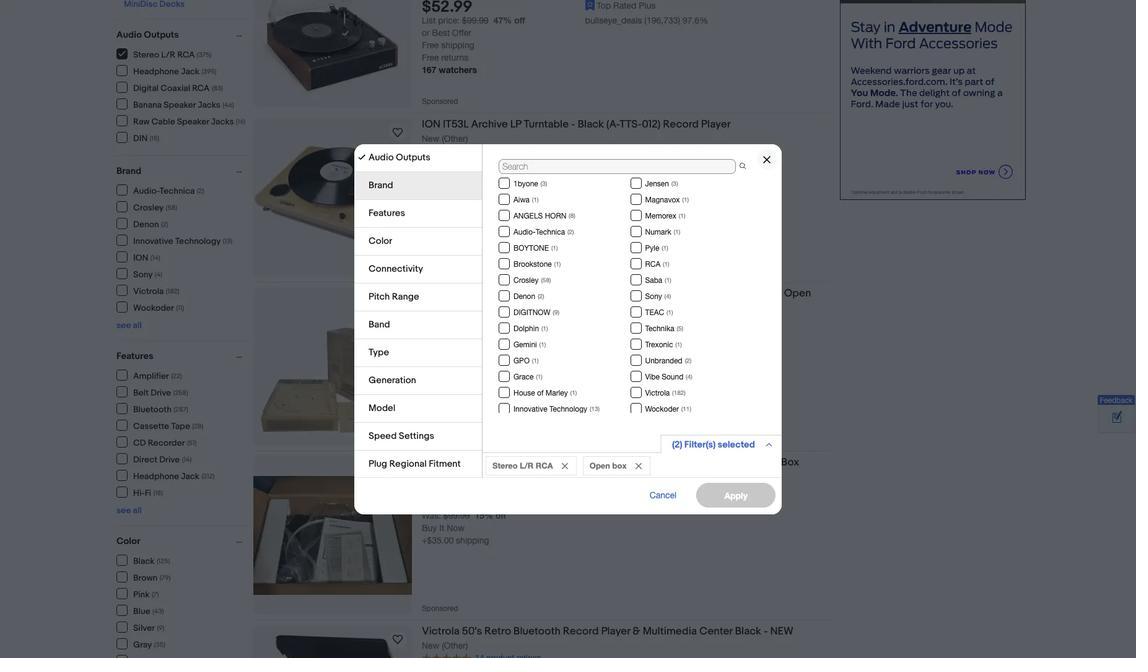 Task type: describe. For each thing, give the bounding box(es) containing it.
of
[[537, 389, 544, 398]]

0 vertical spatial jacks
[[198, 99, 221, 110]]

victrola 50's retro bluetooth record player & multimedia center black - new image
[[254, 634, 412, 659]]

(other) for 50's
[[442, 642, 468, 652]]

top for top rated plus figfamilytrinketsandtreasures (89) 100% +$14.90 shipping
[[597, 340, 611, 350]]

(51)
[[187, 439, 197, 447]]

0 horizontal spatial denon
[[133, 219, 159, 230]]

rca (1)
[[646, 260, 670, 269]]

1 vertical spatial (4)
[[665, 292, 672, 300]]

belt
[[133, 388, 149, 398]]

vibe
[[646, 373, 660, 382]]

0 horizontal spatial audio-
[[133, 186, 160, 196]]

2 free from the top
[[422, 52, 439, 62]]

+$35.00
[[422, 536, 454, 546]]

watch vintage sony ps-lx120 stereo turntable system vinyl record player  open box image
[[391, 464, 405, 479]]

blue (43)
[[133, 607, 164, 617]]

audio outputs button
[[117, 29, 248, 41]]

(other) for it53l
[[442, 134, 468, 144]]

gemini (1)
[[514, 341, 546, 349]]

stereo for stereo l/r rca (375)
[[133, 49, 159, 60]]

rca for stereo l/r rca
[[536, 461, 553, 471]]

digitnow (9)
[[514, 308, 560, 317]]

speed inside crosley record player ryder 3-speed bluetooth and built in speakers new open box
[[572, 288, 605, 300]]

new for turntable
[[422, 134, 440, 144]]

open inside vintage sony ps-lx120 stereo turntable system vinyl record player  open box new (other)
[[752, 457, 779, 469]]

brand inside tab list
[[369, 179, 393, 191]]

see for brand
[[117, 320, 131, 331]]

$99.99 inside 'list price: $99.99 47% off'
[[462, 15, 489, 25]]

$99.99 inside memorylanecollectibles727 (9,446) 98.2% was: $99.99 15% off buy it now +$35.00 shipping
[[444, 512, 470, 521]]

bluetooth inside crosley record player ryder 3-speed bluetooth and built in speakers new open box
[[607, 288, 654, 300]]

filter(s)
[[685, 439, 716, 451]]

see all for features
[[117, 506, 142, 516]]

list
[[422, 15, 436, 25]]

(125)
[[157, 558, 170, 566]]

list price: $99.99 47% off
[[422, 15, 525, 25]]

teac
[[646, 308, 665, 317]]

98.2%
[[722, 497, 748, 507]]

0 horizontal spatial black
[[133, 556, 155, 567]]

1 horizontal spatial technology
[[550, 405, 588, 414]]

1 horizontal spatial audio-
[[514, 228, 536, 236]]

1 vertical spatial technica
[[536, 228, 565, 236]]

1 horizontal spatial victrola (182)
[[646, 389, 686, 398]]

audio-technica (2) inside dialog
[[514, 228, 574, 236]]

(11) inside dialog
[[682, 405, 692, 413]]

cancel button
[[636, 483, 691, 508]]

silver (9)
[[133, 623, 165, 634]]

range
[[392, 291, 419, 303]]

outputs for audio outputs tab
[[396, 152, 431, 163]]

vintage
[[422, 457, 460, 469]]

it53l
[[443, 118, 469, 131]]

jack for headphone jack (212)
[[181, 471, 200, 482]]

open inside crosley record player ryder 3-speed bluetooth and built in speakers new open box
[[785, 288, 812, 300]]

black inside ion it53l archive lp turntable - black (a-tts-012) record player new (other)
[[578, 118, 604, 131]]

0 horizontal spatial wockoder
[[133, 303, 174, 313]]

was:
[[422, 512, 441, 521]]

(1) for numark
[[674, 228, 681, 235]]

dolphin (1)
[[514, 325, 548, 333]]

ion it53l archive lp turntable - black (a-tts-012) record player link
[[422, 118, 831, 133]]

(89)
[[699, 355, 713, 365]]

0 horizontal spatial (182)
[[166, 287, 179, 295]]

0 vertical spatial technology
[[175, 236, 221, 246]]

0 vertical spatial wockoder (11)
[[133, 303, 184, 313]]

wockoder inside dialog
[[646, 405, 679, 414]]

rated for top rated plus figfamilytrinketsandtreasures (89) 100% +$14.90 shipping
[[614, 340, 637, 350]]

(14) inside ion (14)
[[151, 254, 160, 262]]

drive for belt drive
[[151, 388, 171, 398]]

generation
[[369, 375, 416, 387]]

ion it53l archive lp turntable - black (a-tts-012) record player heading
[[422, 118, 731, 131]]

plus for top rated plus figfamilytrinketsandtreasures (89) 100% +$14.90 shipping
[[639, 340, 656, 350]]

memorylanecollectibles727
[[586, 497, 691, 507]]

new
[[771, 626, 794, 638]]

(2) filter(s) selected button
[[661, 435, 782, 454]]

dialog containing audio outputs
[[0, 0, 1137, 659]]

drive for direct drive
[[159, 455, 180, 465]]

sound
[[662, 373, 684, 382]]

crosley record player ryder 3-speed bluetooth and built in speakers new open box heading
[[422, 288, 812, 313]]

0 vertical spatial speaker
[[164, 99, 196, 110]]

raw cable speaker jacks (16)
[[133, 116, 246, 127]]

0 horizontal spatial (58)
[[166, 204, 177, 212]]

aiwa
[[514, 196, 530, 204]]

1 free from the top
[[422, 40, 439, 50]]

0 horizontal spatial crosley
[[133, 202, 164, 213]]

(15)
[[150, 134, 159, 142]]

(1) for rca
[[663, 260, 670, 267]]

aiwa (1)
[[514, 196, 539, 204]]

cd recorder (51)
[[133, 438, 197, 448]]

ion it53l archive lp turntable - black (a-tts-012) record player new (other)
[[422, 118, 731, 144]]

tape
[[171, 421, 190, 432]]

0 vertical spatial audio-technica (2)
[[133, 186, 204, 196]]

1 vertical spatial speaker
[[177, 116, 209, 127]]

gemini
[[514, 341, 537, 349]]

pink (7)
[[133, 590, 159, 600]]

coaxial
[[161, 83, 190, 93]]

din (15)
[[133, 133, 159, 144]]

victrola inside dialog
[[646, 389, 670, 398]]

0 vertical spatial sony (4)
[[133, 269, 163, 280]]

unbranded
[[646, 357, 683, 365]]

tts-
[[620, 118, 642, 131]]

1byone
[[514, 179, 539, 188]]

&
[[633, 626, 641, 638]]

0 vertical spatial innovative
[[133, 236, 173, 246]]

vintage sony ps-lx120 stereo turntable system vinyl record player  open box new (other)
[[422, 457, 800, 482]]

digital coaxial rca (83)
[[133, 83, 223, 93]]

gray
[[133, 640, 152, 651]]

teac (1)
[[646, 308, 674, 317]]

speed settings
[[369, 431, 435, 442]]

crosley inside dialog
[[514, 276, 539, 285]]

(1) for memorex
[[679, 212, 686, 219]]

1 vertical spatial features
[[117, 351, 154, 363]]

watch ion it53l archive lp turntable - black (a-tts-012) record player image
[[391, 125, 405, 140]]

features inside tab list
[[369, 207, 405, 219]]

0 vertical spatial brand
[[117, 166, 141, 177]]

see all for brand
[[117, 320, 142, 331]]

(1) for pyle
[[662, 244, 669, 251]]

(1) for gemini
[[540, 341, 546, 348]]

(1) inside house of marley (1)
[[571, 389, 577, 396]]

0 horizontal spatial bluetooth
[[133, 404, 172, 415]]

hi-fi (18)
[[133, 488, 163, 499]]

raw
[[133, 116, 150, 127]]

jensen (3)
[[646, 179, 678, 188]]

watchers
[[439, 64, 477, 75]]

box
[[613, 461, 627, 471]]

ion it53l archive lp turntable - black (a-tts-012) record player image
[[254, 146, 412, 250]]

vintage sony ps-lx120 stereo turntable system vinyl record player  open box link
[[422, 457, 831, 472]]

0 vertical spatial victrola (182)
[[133, 286, 179, 297]]

fitment
[[429, 458, 461, 470]]

audio for audio outputs tab
[[369, 152, 394, 163]]

record inside ion it53l archive lp turntable - black (a-tts-012) record player new (other)
[[663, 118, 699, 131]]

audio outputs for audio outputs tab
[[369, 152, 431, 163]]

and
[[656, 288, 676, 300]]

ion for (14)
[[133, 253, 148, 263]]

ion for it53l
[[422, 118, 441, 131]]

audio for audio outputs dropdown button
[[117, 29, 142, 41]]

Search text field
[[499, 159, 736, 174]]

(35)
[[154, 641, 165, 649]]

system
[[618, 457, 654, 469]]

new for record
[[422, 642, 440, 652]]

pink
[[133, 590, 150, 600]]

price:
[[438, 15, 460, 25]]

1 horizontal spatial off
[[515, 15, 525, 25]]

0 horizontal spatial color
[[117, 536, 140, 548]]

2 product ratings
[[475, 146, 537, 156]]

victrola 50's retro bluetooth record player & multimedia center black - new new (other)
[[422, 626, 794, 652]]

product
[[482, 146, 510, 156]]

denon inside dialog
[[514, 292, 536, 301]]

stereo for stereo l/r rca
[[493, 461, 518, 471]]

(28)
[[192, 422, 204, 431]]

ps-
[[488, 457, 505, 469]]

(18)
[[153, 489, 163, 497]]

1 vertical spatial jacks
[[211, 116, 234, 127]]

0 horizontal spatial denon (2)
[[133, 219, 168, 230]]

2 product ratings link
[[422, 145, 537, 156]]

or
[[422, 28, 430, 38]]

hi-
[[133, 488, 145, 499]]

stereo l/r rca (375)
[[133, 49, 212, 60]]

vintage sony ps-lx120 stereo turntable system vinyl record player  open box image
[[254, 477, 412, 596]]

(1) for magnavox
[[683, 196, 689, 203]]

model
[[369, 403, 396, 414]]

(13) inside dialog
[[590, 405, 600, 413]]

1 vertical spatial innovative
[[514, 405, 548, 414]]

(395)
[[202, 67, 217, 75]]

see all button for features
[[117, 506, 142, 516]]

(1) for gpo
[[532, 357, 539, 364]]

cable
[[152, 116, 175, 127]]

box inside crosley record player ryder 3-speed bluetooth and built in speakers new open box
[[422, 301, 440, 313]]

vinyl
[[656, 457, 680, 469]]

settings
[[399, 431, 435, 442]]

angels
[[514, 212, 543, 220]]

cancel
[[650, 491, 677, 501]]

rca down the pyle
[[646, 260, 661, 269]]

plug regional fitment
[[369, 458, 461, 470]]

l/r for stereo l/r rca
[[520, 461, 534, 471]]

0 horizontal spatial crosley (58)
[[133, 202, 177, 213]]

belt drive (258)
[[133, 388, 188, 398]]

shipping right +$13.14
[[456, 197, 489, 207]]

0 horizontal spatial victrola
[[133, 286, 164, 297]]

0 vertical spatial sony
[[133, 269, 153, 280]]

player inside vintage sony ps-lx120 stereo turntable system vinyl record player  open box new (other)
[[720, 457, 750, 469]]



Task type: locate. For each thing, give the bounding box(es) containing it.
(1) right marley at the bottom left of the page
[[571, 389, 577, 396]]

grace (1)
[[514, 373, 543, 382]]

1 vertical spatial l/r
[[520, 461, 534, 471]]

(4) down ion (14)
[[155, 271, 163, 279]]

speed inside tab list
[[369, 431, 397, 442]]

(1) inside gemini (1)
[[540, 341, 546, 348]]

1 vertical spatial see
[[117, 506, 131, 516]]

(3) inside the jensen (3)
[[672, 179, 678, 187]]

shipping inside memorylanecollectibles727 (9,446) 98.2% was: $99.99 15% off buy it now +$35.00 shipping
[[456, 536, 489, 546]]

crosley record player ryder 3-speed bluetooth and built in speakers new open box
[[422, 288, 812, 313]]

2 see all button from the top
[[117, 506, 142, 516]]

(3) for jensen
[[672, 179, 678, 187]]

new inside ion it53l archive lp turntable - black (a-tts-012) record player new (other)
[[422, 134, 440, 144]]

color inside tab list
[[369, 235, 393, 247]]

1 horizontal spatial (58)
[[541, 276, 551, 284]]

(9) for digitnow
[[553, 308, 560, 316]]

denon up ion (14)
[[133, 219, 159, 230]]

rca left (83)
[[192, 83, 210, 93]]

0 horizontal spatial (14)
[[151, 254, 160, 262]]

speed
[[572, 288, 605, 300], [369, 431, 397, 442]]

0 vertical spatial denon
[[133, 219, 159, 230]]

1 horizontal spatial victrola
[[422, 626, 460, 638]]

center
[[700, 626, 733, 638]]

1 all from the top
[[133, 320, 142, 331]]

(1) inside memorex (1)
[[679, 212, 686, 219]]

1 vertical spatial audio outputs
[[369, 152, 431, 163]]

(4) right the 'sound'
[[686, 373, 693, 380]]

(1) for trexonic
[[676, 341, 682, 348]]

record inside victrola 50's retro bluetooth record player & multimedia center black - new new (other)
[[563, 626, 599, 638]]

1 horizontal spatial innovative
[[514, 405, 548, 414]]

2 vertical spatial (other)
[[442, 642, 468, 652]]

0 horizontal spatial speed
[[369, 431, 397, 442]]

1 rated from the top
[[614, 0, 637, 10]]

stereo l/r rca
[[493, 461, 553, 471]]

wockoder (11) down vibe sound (4)
[[646, 405, 692, 414]]

2 jack from the top
[[181, 471, 200, 482]]

victrola (182) down ion (14)
[[133, 286, 179, 297]]

see for features
[[117, 506, 131, 516]]

(9) right silver
[[157, 625, 165, 633]]

black up brown
[[133, 556, 155, 567]]

stereo up 15%
[[493, 461, 518, 471]]

(3) inside 1byone (3)
[[541, 179, 548, 187]]

rca left (375)
[[177, 49, 195, 60]]

0 vertical spatial bluetooth
[[607, 288, 654, 300]]

1 vertical spatial black
[[133, 556, 155, 567]]

rated for top rated plus
[[614, 0, 637, 10]]

speed right ryder
[[572, 288, 605, 300]]

1 jack from the top
[[181, 66, 200, 77]]

1 horizontal spatial stereo
[[493, 461, 518, 471]]

0 vertical spatial -
[[572, 118, 576, 131]]

digitnow
[[514, 308, 551, 317]]

2 horizontal spatial stereo
[[536, 457, 568, 469]]

2 see from the top
[[117, 506, 131, 516]]

regional
[[390, 458, 427, 470]]

(other) for sony
[[442, 472, 468, 482]]

(2) inside dropdown button
[[673, 439, 683, 451]]

l/r for stereo l/r rca (375)
[[161, 49, 176, 60]]

(1) right grace
[[536, 373, 543, 380]]

dialog
[[0, 0, 1137, 659]]

(212)
[[202, 473, 215, 481]]

(1) for saba
[[665, 276, 672, 284]]

1 vertical spatial crosley
[[514, 276, 539, 285]]

tab list containing audio outputs
[[355, 144, 482, 659]]

free down or
[[422, 40, 439, 50]]

0 horizontal spatial victrola (182)
[[133, 286, 179, 297]]

(other) down 50's
[[442, 642, 468, 652]]

gray (35)
[[133, 640, 165, 651]]

drive up bluetooth (287)
[[151, 388, 171, 398]]

(1) inside brookstone (1)
[[555, 260, 561, 267]]

plus up figfamilytrinketsandtreasures
[[639, 340, 656, 350]]

audio- down 'angels'
[[514, 228, 536, 236]]

turntable inside ion it53l archive lp turntable - black (a-tts-012) record player new (other)
[[524, 118, 569, 131]]

audio right 'filter applied' image
[[369, 152, 394, 163]]

brand down audio outputs tab
[[369, 179, 393, 191]]

2 see all from the top
[[117, 506, 142, 516]]

0 vertical spatial (182)
[[166, 287, 179, 295]]

(1) inside the aiwa (1)
[[532, 196, 539, 203]]

bluetooth up cassette
[[133, 404, 172, 415]]

2 rated from the top
[[614, 340, 637, 350]]

l/r up headphone jack (395)
[[161, 49, 176, 60]]

unbranded (2)
[[646, 357, 692, 365]]

100% right (24)
[[658, 170, 681, 179]]

new down vintage
[[422, 472, 440, 482]]

2 vertical spatial black
[[735, 626, 762, 638]]

vibe sound (4)
[[646, 373, 693, 382]]

shipping inside top rated plus figfamilytrinketsandtreasures (89) 100% +$14.90 shipping
[[456, 368, 489, 378]]

audio-technica (2)
[[133, 186, 204, 196], [514, 228, 574, 236]]

new inside victrola 50's retro bluetooth record player & multimedia center black - new new (other)
[[422, 642, 440, 652]]

plus for top rated plus
[[639, 0, 656, 10]]

1 horizontal spatial audio outputs
[[369, 152, 431, 163]]

vintage sony ps-lx120 stereo turntable system vinyl record player  open box heading
[[422, 457, 800, 469]]

1 top from the top
[[597, 0, 611, 10]]

100%
[[658, 170, 681, 179], [716, 355, 739, 365]]

all up amplifier
[[133, 320, 142, 331]]

jacks down (46)
[[211, 116, 234, 127]]

2 vertical spatial bluetooth
[[514, 626, 561, 638]]

0 vertical spatial technica
[[160, 186, 195, 196]]

2 horizontal spatial sony
[[646, 292, 663, 301]]

(9) inside the 'digitnow (9)'
[[553, 308, 560, 316]]

+$13.14 shipping
[[422, 197, 489, 207]]

victrola inside victrola 50's retro bluetooth record player & multimedia center black - new new (other)
[[422, 626, 460, 638]]

(79)
[[160, 574, 171, 582]]

see all up amplifier
[[117, 320, 142, 331]]

jack left (212)
[[181, 471, 200, 482]]

built
[[678, 288, 700, 300]]

jacks down (83)
[[198, 99, 221, 110]]

filter applied image
[[358, 153, 366, 161]]

off inside memorylanecollectibles727 (9,446) 98.2% was: $99.99 15% off buy it now +$35.00 shipping
[[496, 511, 507, 521]]

1 horizontal spatial (11)
[[682, 405, 692, 413]]

(1) for brookstone
[[555, 260, 561, 267]]

record inside vintage sony ps-lx120 stereo turntable system vinyl record player  open box new (other)
[[682, 457, 718, 469]]

see all button
[[117, 320, 142, 331], [117, 506, 142, 516]]

cassette tape (28)
[[133, 421, 204, 432]]

innovative
[[133, 236, 173, 246], [514, 405, 548, 414]]

memorex
[[646, 212, 677, 220]]

l/r
[[161, 49, 176, 60], [520, 461, 534, 471]]

innovative up ion (14)
[[133, 236, 173, 246]]

1 horizontal spatial turntable
[[570, 457, 615, 469]]

ryder
[[532, 288, 560, 300]]

amplifier (22)
[[133, 371, 182, 382]]

(258)
[[173, 389, 188, 397]]

headphone jack (395)
[[133, 66, 217, 77]]

- left (a- at the right of page
[[572, 118, 576, 131]]

audio outputs inside tab
[[369, 152, 431, 163]]

97.6%
[[683, 15, 709, 25]]

1 see from the top
[[117, 320, 131, 331]]

1 horizontal spatial innovative technology (13)
[[514, 405, 600, 414]]

0 horizontal spatial 100%
[[658, 170, 681, 179]]

47%
[[494, 15, 512, 25]]

turntable right 'lp' at the top left
[[524, 118, 569, 131]]

+$13.14
[[422, 197, 454, 207]]

rated up figfamilytrinketsandtreasures
[[614, 340, 637, 350]]

(9)
[[553, 308, 560, 316], [157, 625, 165, 633]]

(11) down the 'sound'
[[682, 405, 692, 413]]

1 horizontal spatial ion
[[422, 118, 441, 131]]

crosley (58)
[[133, 202, 177, 213], [514, 276, 551, 285]]

all
[[133, 320, 142, 331], [133, 506, 142, 516]]

0 horizontal spatial innovative technology (13)
[[133, 236, 233, 246]]

(3)
[[541, 179, 548, 187], [672, 179, 678, 187]]

(1) inside numark (1)
[[674, 228, 681, 235]]

stereo up headphone jack (395)
[[133, 49, 159, 60]]

1 vertical spatial (14)
[[182, 456, 192, 464]]

new up audio outputs tab
[[422, 134, 440, 144]]

1 vertical spatial top
[[597, 340, 611, 350]]

2 (3) from the left
[[672, 179, 678, 187]]

1 horizontal spatial features
[[369, 207, 405, 219]]

jack for headphone jack (395)
[[181, 66, 200, 77]]

new right speakers
[[761, 288, 782, 300]]

features up connectivity
[[369, 207, 405, 219]]

0 vertical spatial see all button
[[117, 320, 142, 331]]

0 vertical spatial black
[[578, 118, 604, 131]]

0 vertical spatial (58)
[[166, 204, 177, 212]]

(1) inside the boytone (1)
[[552, 244, 558, 251]]

sony down saba
[[646, 292, 663, 301]]

1 see all from the top
[[117, 320, 142, 331]]

din
[[133, 133, 148, 144]]

3 (other) from the top
[[442, 642, 468, 652]]

crosley record player ryder 3-speed bluetooth and built in speakers new open box image
[[254, 288, 412, 446]]

watch crosley record player ryder 3-speed bluetooth and built in speakers new open box image
[[391, 294, 405, 309]]

rca for stereo l/r rca (375)
[[177, 49, 195, 60]]

1 horizontal spatial (9)
[[553, 308, 560, 316]]

1 vertical spatial 100%
[[716, 355, 739, 365]]

(other) down fitment
[[442, 472, 468, 482]]

(1) inside rca (1)
[[663, 260, 670, 267]]

1 vertical spatial (58)
[[541, 276, 551, 284]]

1 horizontal spatial (182)
[[673, 389, 686, 396]]

sony (4) inside dialog
[[646, 292, 672, 301]]

it
[[440, 524, 445, 534]]

0 horizontal spatial audio-technica (2)
[[133, 186, 204, 196]]

multimedia
[[643, 626, 697, 638]]

headphone up (18)
[[133, 471, 179, 482]]

outputs down watch ion it53l archive lp turntable - black (a-tts-012) record player 'icon'
[[396, 152, 431, 163]]

type
[[369, 347, 389, 359]]

1 horizontal spatial speed
[[572, 288, 605, 300]]

technica down brand dropdown button
[[160, 186, 195, 196]]

speaker down banana speaker jacks (46)
[[177, 116, 209, 127]]

(1) right teac
[[667, 308, 674, 316]]

plus inside top rated plus figfamilytrinketsandtreasures (89) 100% +$14.90 shipping
[[639, 340, 656, 350]]

(3) right jensen
[[672, 179, 678, 187]]

2 (other) from the top
[[442, 472, 468, 482]]

1 vertical spatial sony (4)
[[646, 292, 672, 301]]

trexonic
[[646, 341, 673, 349]]

ion inside ion it53l archive lp turntable - black (a-tts-012) record player new (other)
[[422, 118, 441, 131]]

3-
[[562, 288, 572, 300]]

0 vertical spatial off
[[515, 15, 525, 25]]

remove filter - condition - open box image
[[636, 463, 642, 470]]

see all button for brand
[[117, 320, 142, 331]]

(14) inside "direct drive (14)"
[[182, 456, 192, 464]]

(1) inside teac (1)
[[667, 308, 674, 316]]

saba
[[646, 276, 663, 285]]

crosley inside crosley record player ryder 3-speed bluetooth and built in speakers new open box
[[422, 288, 459, 300]]

bluetooth right retro
[[514, 626, 561, 638]]

innovative technology (13)
[[133, 236, 233, 246], [514, 405, 600, 414]]

new inside vintage sony ps-lx120 stereo turntable system vinyl record player  open box new (other)
[[422, 472, 440, 482]]

1 vertical spatial $99.99
[[444, 512, 470, 521]]

(58) down brand dropdown button
[[166, 204, 177, 212]]

headphone
[[133, 66, 179, 77], [133, 471, 179, 482]]

box inside vintage sony ps-lx120 stereo turntable system vinyl record player  open box new (other)
[[781, 457, 800, 469]]

0 horizontal spatial outputs
[[144, 29, 179, 41]]

audio inside audio outputs tab
[[369, 152, 394, 163]]

speaker down digital coaxial rca (83)
[[164, 99, 196, 110]]

sony inside vintage sony ps-lx120 stereo turntable system vinyl record player  open box new (other)
[[462, 457, 486, 469]]

(1) inside gpo (1)
[[532, 357, 539, 364]]

- left new
[[764, 626, 768, 638]]

(1) right the pyle
[[662, 244, 669, 251]]

1 plus from the top
[[639, 0, 656, 10]]

0 vertical spatial ion
[[422, 118, 441, 131]]

(1) right magnavox
[[683, 196, 689, 203]]

(1) up and
[[665, 276, 672, 284]]

1 vertical spatial outputs
[[396, 152, 431, 163]]

headphone for headphone jack (212)
[[133, 471, 179, 482]]

top inside top rated plus figfamilytrinketsandtreasures (89) 100% +$14.90 shipping
[[597, 340, 611, 350]]

victrola left 50's
[[422, 626, 460, 638]]

(83)
[[212, 84, 223, 92]]

technika (5)
[[646, 325, 684, 333]]

(1) inside saba (1)
[[665, 276, 672, 284]]

wockoder (11) down ion (14)
[[133, 303, 184, 313]]

(9) for silver
[[157, 625, 165, 633]]

stereo right lx120
[[536, 457, 568, 469]]

0 horizontal spatial audio outputs
[[117, 29, 179, 41]]

outputs for audio outputs dropdown button
[[144, 29, 179, 41]]

advertisement region
[[841, 0, 1027, 200]]

victrola 50's retro bluetooth record player & multimedia center black - new heading
[[422, 626, 794, 638]]

0 vertical spatial innovative technology (13)
[[133, 236, 233, 246]]

1 horizontal spatial (4)
[[665, 292, 672, 300]]

wockoder (11) inside dialog
[[646, 405, 692, 414]]

(58) inside dialog
[[541, 276, 551, 284]]

audio- down brand dropdown button
[[133, 186, 160, 196]]

crosley (58) down brand dropdown button
[[133, 202, 177, 213]]

rca for digital coaxial rca (83)
[[192, 83, 210, 93]]

(1) for boytone
[[552, 244, 558, 251]]

sony (4) down ion (14)
[[133, 269, 163, 280]]

(9) inside 'silver (9)'
[[157, 625, 165, 633]]

banana speaker jacks (46)
[[133, 99, 234, 110]]

0 horizontal spatial sony (4)
[[133, 269, 163, 280]]

(14)
[[151, 254, 160, 262], [182, 456, 192, 464]]

0 vertical spatial turntable
[[524, 118, 569, 131]]

new for stereo
[[422, 472, 440, 482]]

1 horizontal spatial audio
[[369, 152, 394, 163]]

headphone up digital
[[133, 66, 179, 77]]

rated up bullseye_deals
[[614, 0, 637, 10]]

(1) right gpo
[[532, 357, 539, 364]]

1 horizontal spatial black
[[578, 118, 604, 131]]

speaker
[[164, 99, 196, 110], [177, 116, 209, 127]]

(1) right gemini
[[540, 341, 546, 348]]

2 top from the top
[[597, 340, 611, 350]]

0 horizontal spatial wockoder (11)
[[133, 303, 184, 313]]

0 horizontal spatial (4)
[[155, 271, 163, 279]]

victrola down vibe
[[646, 389, 670, 398]]

2
[[475, 146, 480, 156]]

open inside dialog
[[590, 461, 611, 471]]

crosley down brand dropdown button
[[133, 202, 164, 213]]

(1) right 'boytone' at left
[[552, 244, 558, 251]]

1 vertical spatial drive
[[159, 455, 180, 465]]

top for top rated plus
[[597, 0, 611, 10]]

1 headphone from the top
[[133, 66, 179, 77]]

1 vertical spatial victrola
[[646, 389, 670, 398]]

headphone for headphone jack (395)
[[133, 66, 179, 77]]

victrola brighton record player image
[[254, 0, 412, 108]]

house
[[514, 389, 535, 398]]

(4) inside vibe sound (4)
[[686, 373, 693, 380]]

turntable right 'remove filter - audio outputs - stereo l/r rca' icon
[[570, 457, 615, 469]]

0 vertical spatial (13)
[[223, 237, 233, 245]]

1 vertical spatial (11)
[[682, 405, 692, 413]]

connectivity
[[369, 263, 423, 275]]

1 horizontal spatial denon
[[514, 292, 536, 301]]

audio outputs down watch ion it53l archive lp turntable - black (a-tts-012) record player 'icon'
[[369, 152, 431, 163]]

features up amplifier
[[117, 351, 154, 363]]

rated inside top rated plus figfamilytrinketsandtreasures (89) 100% +$14.90 shipping
[[614, 340, 637, 350]]

(1) down pyle (1)
[[663, 260, 670, 267]]

(1) inside magnavox (1)
[[683, 196, 689, 203]]

0 vertical spatial speed
[[572, 288, 605, 300]]

2 vertical spatial sony
[[462, 457, 486, 469]]

bluetooth down saba
[[607, 288, 654, 300]]

(1) for aiwa
[[532, 196, 539, 203]]

1 vertical spatial bluetooth
[[133, 404, 172, 415]]

0 horizontal spatial features
[[117, 351, 154, 363]]

0 horizontal spatial (11)
[[176, 304, 184, 312]]

black left (a- at the right of page
[[578, 118, 604, 131]]

100% right (89)
[[716, 355, 739, 365]]

record
[[663, 118, 699, 131], [462, 288, 498, 300], [682, 457, 718, 469], [563, 626, 599, 638]]

2 horizontal spatial crosley
[[514, 276, 539, 285]]

banana
[[133, 99, 162, 110]]

tab list
[[355, 144, 482, 659]]

1 vertical spatial wockoder (11)
[[646, 405, 692, 414]]

(4)
[[155, 271, 163, 279], [665, 292, 672, 300], [686, 373, 693, 380]]

(1) inside pyle (1)
[[662, 244, 669, 251]]

numark (1)
[[646, 228, 681, 236]]

0 vertical spatial crosley
[[133, 202, 164, 213]]

plus up (196,733)
[[639, 0, 656, 10]]

0 vertical spatial headphone
[[133, 66, 179, 77]]

feedback
[[1101, 397, 1134, 405]]

magnavox
[[646, 196, 680, 204]]

shipping inside bullseye_deals (196,733) 97.6% or best offer free shipping free returns 167 watchers
[[442, 40, 475, 50]]

new right watch victrola 50's retro bluetooth record player & multimedia center black - new "image"
[[422, 642, 440, 652]]

(11) up features dropdown button
[[176, 304, 184, 312]]

innovative technology (13) down marley at the bottom left of the page
[[514, 405, 600, 414]]

see all button down hi-
[[117, 506, 142, 516]]

ratings
[[512, 146, 537, 156]]

(287)
[[174, 406, 188, 414]]

record inside crosley record player ryder 3-speed bluetooth and built in speakers new open box
[[462, 288, 498, 300]]

0 vertical spatial (other)
[[442, 134, 468, 144]]

1 (other) from the top
[[442, 134, 468, 144]]

100% inside top rated plus figfamilytrinketsandtreasures (89) 100% +$14.90 shipping
[[716, 355, 739, 365]]

1 vertical spatial speed
[[369, 431, 397, 442]]

rca left 'remove filter - audio outputs - stereo l/r rca' icon
[[536, 461, 553, 471]]

(58) up ryder
[[541, 276, 551, 284]]

digital
[[133, 83, 159, 93]]

0 horizontal spatial audio
[[117, 29, 142, 41]]

remove filter - audio outputs - stereo l/r rca image
[[562, 463, 568, 470]]

player inside ion it53l archive lp turntable - black (a-tts-012) record player new (other)
[[702, 118, 731, 131]]

denon up 'digitnow'
[[514, 292, 536, 301]]

(other) inside victrola 50's retro bluetooth record player & multimedia center black - new new (other)
[[442, 642, 468, 652]]

now
[[447, 524, 465, 534]]

all for brand
[[133, 320, 142, 331]]

audio outputs tab
[[355, 144, 482, 172]]

(1) for grace
[[536, 373, 543, 380]]

free
[[422, 40, 439, 50], [422, 52, 439, 62]]

(1) down the 'digitnow (9)'
[[542, 325, 548, 332]]

victrola 50's retro bluetooth record player & multimedia center black - new link
[[422, 626, 831, 641]]

(other) inside ion it53l archive lp turntable - black (a-tts-012) record player new (other)
[[442, 134, 468, 144]]

sony left ps-
[[462, 457, 486, 469]]

audio-technica (2) down brand dropdown button
[[133, 186, 204, 196]]

victrola down ion (14)
[[133, 286, 164, 297]]

0 horizontal spatial open
[[590, 461, 611, 471]]

audio up the stereo l/r rca (375) at the left of page
[[117, 29, 142, 41]]

denon (2) inside dialog
[[514, 292, 545, 301]]

- inside victrola 50's retro bluetooth record player & multimedia center black - new new (other)
[[764, 626, 768, 638]]

innovative technology (13) inside dialog
[[514, 405, 600, 414]]

lp
[[511, 118, 522, 131]]

color button
[[117, 536, 248, 548]]

(1) inside dolphin (1)
[[542, 325, 548, 332]]

see all down hi-
[[117, 506, 142, 516]]

ion (14)
[[133, 253, 160, 263]]

1 vertical spatial wockoder
[[646, 405, 679, 414]]

stereo inside vintage sony ps-lx120 stereo turntable system vinyl record player  open box new (other)
[[536, 457, 568, 469]]

(13)
[[223, 237, 233, 245], [590, 405, 600, 413]]

1 horizontal spatial crosley (58)
[[514, 276, 551, 285]]

(58)
[[166, 204, 177, 212], [541, 276, 551, 284]]

bluetooth inside victrola 50's retro bluetooth record player & multimedia center black - new new (other)
[[514, 626, 561, 638]]

boytone
[[514, 244, 549, 253]]

1 horizontal spatial bluetooth
[[514, 626, 561, 638]]

player inside crosley record player ryder 3-speed bluetooth and built in speakers new open box
[[500, 288, 529, 300]]

outputs up the stereo l/r rca (375) at the left of page
[[144, 29, 179, 41]]

all for features
[[133, 506, 142, 516]]

1 vertical spatial audio-technica (2)
[[514, 228, 574, 236]]

color up black (125)
[[117, 536, 140, 548]]

1 horizontal spatial l/r
[[520, 461, 534, 471]]

innovative technology (13) up ion (14)
[[133, 236, 233, 246]]

1 vertical spatial (182)
[[673, 389, 686, 396]]

2 all from the top
[[133, 506, 142, 516]]

1 horizontal spatial crosley
[[422, 288, 459, 300]]

outputs inside audio outputs tab
[[396, 152, 431, 163]]

167
[[422, 64, 437, 75]]

1 horizontal spatial -
[[764, 626, 768, 638]]

boytone (1)
[[514, 244, 558, 253]]

top up figfamilytrinketsandtreasures
[[597, 340, 611, 350]]

(2) inside the unbranded (2)
[[685, 357, 692, 364]]

- inside ion it53l archive lp turntable - black (a-tts-012) record player new (other)
[[572, 118, 576, 131]]

2 headphone from the top
[[133, 471, 179, 482]]

(other) inside vintage sony ps-lx120 stereo turntable system vinyl record player  open box new (other)
[[442, 472, 468, 482]]

1 see all button from the top
[[117, 320, 142, 331]]

(1) inside grace (1)
[[536, 373, 543, 380]]

player inside victrola 50's retro bluetooth record player & multimedia center black - new new (other)
[[602, 626, 631, 638]]

1 vertical spatial brand
[[369, 179, 393, 191]]

0 vertical spatial all
[[133, 320, 142, 331]]

crosley (58) inside dialog
[[514, 276, 551, 285]]

1 horizontal spatial denon (2)
[[514, 292, 545, 301]]

0 vertical spatial audio outputs
[[117, 29, 179, 41]]

50's
[[462, 626, 482, 638]]

(1) for dolphin
[[542, 325, 548, 332]]

turntable inside vintage sony ps-lx120 stereo turntable system vinyl record player  open box new (other)
[[570, 457, 615, 469]]

(196,733)
[[645, 15, 681, 25]]

studio98store (24) 100%
[[586, 170, 681, 179]]

band
[[369, 319, 390, 331]]

1 vertical spatial see all
[[117, 506, 142, 516]]

1 horizontal spatial wockoder
[[646, 405, 679, 414]]

sony down ion (14)
[[133, 269, 153, 280]]

1 vertical spatial sony
[[646, 292, 663, 301]]

crosley right the range
[[422, 288, 459, 300]]

0 vertical spatial (9)
[[553, 308, 560, 316]]

(1) inside trexonic (1)
[[676, 341, 682, 348]]

(8)
[[569, 212, 576, 219]]

audio outputs for audio outputs dropdown button
[[117, 29, 179, 41]]

studio98store
[[586, 170, 639, 179]]

(3) for 1byone
[[541, 179, 548, 187]]

apply
[[725, 490, 748, 501]]

black inside victrola 50's retro bluetooth record player & multimedia center black - new new (other)
[[735, 626, 762, 638]]

1 horizontal spatial audio-technica (2)
[[514, 228, 574, 236]]

top up bullseye_deals
[[597, 0, 611, 10]]

see all button up amplifier
[[117, 320, 142, 331]]

watch victrola 50's retro bluetooth record player & multimedia center black - new image
[[391, 633, 405, 648]]

l/r right ps-
[[520, 461, 534, 471]]

2 plus from the top
[[639, 340, 656, 350]]

(1) for teac
[[667, 308, 674, 316]]

speed down model
[[369, 431, 397, 442]]

1 (3) from the left
[[541, 179, 548, 187]]

(7)
[[152, 591, 159, 599]]

crosley down brookstone on the top of page
[[514, 276, 539, 285]]

new inside crosley record player ryder 3-speed bluetooth and built in speakers new open box
[[761, 288, 782, 300]]



Task type: vqa. For each thing, say whether or not it's contained in the screenshot.
$49.69
yes



